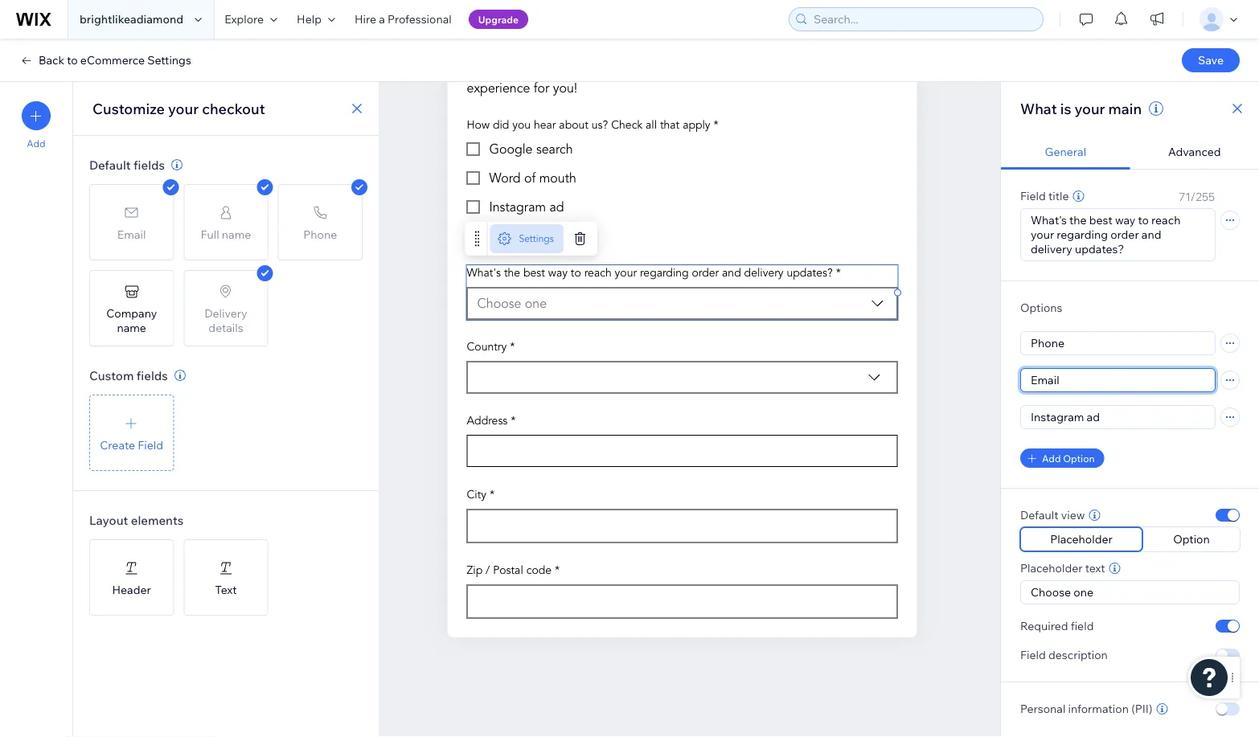Task type: describe. For each thing, give the bounding box(es) containing it.
placeholder text
[[1021, 561, 1106, 575]]

1 options text field from the top
[[1021, 332, 1215, 355]]

company name
[[106, 306, 157, 335]]

default for default view
[[1021, 508, 1059, 522]]

layout
[[89, 513, 128, 528]]

255
[[1196, 190, 1215, 204]]

checkout
[[202, 99, 265, 117]]

professional
[[388, 12, 452, 26]]

personal information (pii)
[[1021, 702, 1153, 716]]

save
[[1198, 53, 1224, 67]]

information
[[1069, 702, 1129, 716]]

option inside button
[[1063, 452, 1095, 464]]

1 your from the left
[[168, 99, 199, 117]]

view
[[1061, 508, 1085, 522]]

hire a professional
[[355, 12, 452, 26]]

advanced
[[1169, 145, 1221, 159]]

hire a professional link
[[345, 0, 462, 39]]

Search... field
[[809, 8, 1038, 31]]

header
[[112, 583, 151, 597]]

general button
[[1001, 135, 1130, 170]]

tab list containing general
[[1001, 135, 1260, 170]]

(pii)
[[1132, 702, 1153, 716]]

create
[[100, 438, 135, 452]]

71
[[1179, 190, 1191, 204]]

settings button
[[490, 224, 564, 253]]

save button
[[1182, 48, 1240, 72]]

fields for custom fields
[[137, 368, 168, 383]]

text
[[1086, 561, 1106, 575]]

layout elements
[[89, 513, 184, 528]]

main
[[1109, 99, 1142, 117]]

what
[[1021, 99, 1057, 117]]

fields for default fields
[[134, 157, 165, 173]]

field inside button
[[138, 438, 163, 452]]

options
[[1021, 301, 1063, 315]]

placeholder for placeholder
[[1051, 532, 1113, 547]]

upgrade button
[[469, 10, 528, 29]]

2 options text field from the top
[[1021, 369, 1215, 392]]

Placeholder text field
[[1026, 582, 1235, 604]]

back to ecommerce settings button
[[19, 53, 191, 68]]

a
[[379, 12, 385, 26]]

default view
[[1021, 508, 1085, 522]]

option button
[[1144, 528, 1240, 552]]

default for default fields
[[89, 157, 131, 173]]

settings inside settings button
[[519, 233, 554, 245]]

Field title text field
[[1021, 209, 1215, 261]]



Task type: locate. For each thing, give the bounding box(es) containing it.
0 vertical spatial add
[[27, 138, 46, 150]]

fields down customize
[[134, 157, 165, 173]]

field left title
[[1021, 189, 1046, 203]]

back to ecommerce settings
[[39, 53, 191, 67]]

field
[[1021, 189, 1046, 203], [138, 438, 163, 452], [1021, 648, 1046, 662]]

default down customize
[[89, 157, 131, 173]]

hire
[[355, 12, 376, 26]]

what is your main
[[1021, 99, 1142, 117]]

elements
[[131, 513, 184, 528]]

/
[[1191, 190, 1196, 204]]

1 horizontal spatial default
[[1021, 508, 1059, 522]]

is
[[1061, 99, 1072, 117]]

customize
[[92, 99, 165, 117]]

add for add
[[27, 138, 46, 150]]

add
[[27, 138, 46, 150], [1042, 452, 1061, 464]]

advanced button
[[1130, 135, 1260, 170]]

add inside add button
[[27, 138, 46, 150]]

0 vertical spatial option
[[1063, 452, 1095, 464]]

help button
[[287, 0, 345, 39]]

your right "is"
[[1075, 99, 1106, 117]]

help
[[297, 12, 322, 26]]

description
[[1049, 648, 1108, 662]]

your
[[168, 99, 199, 117], [1075, 99, 1106, 117]]

1 vertical spatial add
[[1042, 452, 1061, 464]]

placeholder
[[1051, 532, 1113, 547], [1021, 561, 1083, 575]]

customize your checkout
[[92, 99, 265, 117]]

option inside button
[[1174, 532, 1210, 547]]

field
[[1071, 619, 1094, 633]]

placeholder down view
[[1051, 532, 1113, 547]]

add inside add option button
[[1042, 452, 1061, 464]]

personal
[[1021, 702, 1066, 716]]

to
[[67, 53, 78, 67]]

custom
[[89, 368, 134, 383]]

0 horizontal spatial settings
[[147, 53, 191, 67]]

general
[[1045, 145, 1087, 159]]

default
[[89, 157, 131, 173], [1021, 508, 1059, 522]]

2 your from the left
[[1075, 99, 1106, 117]]

0 vertical spatial settings
[[147, 53, 191, 67]]

0 horizontal spatial your
[[168, 99, 199, 117]]

0 horizontal spatial default
[[89, 157, 131, 173]]

back
[[39, 53, 64, 67]]

tab list
[[1001, 135, 1260, 170]]

required
[[1021, 619, 1069, 633]]

field for field description
[[1021, 648, 1046, 662]]

1 vertical spatial placeholder
[[1021, 561, 1083, 575]]

1 horizontal spatial settings
[[519, 233, 554, 245]]

field right create
[[138, 438, 163, 452]]

fields right custom
[[137, 368, 168, 383]]

0 horizontal spatial option
[[1063, 452, 1095, 464]]

company
[[106, 306, 157, 320]]

settings
[[147, 53, 191, 67], [519, 233, 554, 245]]

upgrade
[[478, 13, 519, 25]]

default left view
[[1021, 508, 1059, 522]]

placeholder for placeholder text
[[1021, 561, 1083, 575]]

text
[[215, 583, 237, 597]]

Options text field
[[1021, 406, 1215, 429]]

1 vertical spatial fields
[[137, 368, 168, 383]]

ecommerce
[[80, 53, 145, 67]]

1 vertical spatial default
[[1021, 508, 1059, 522]]

placeholder button
[[1021, 528, 1143, 552]]

create field button
[[89, 395, 174, 471]]

Options text field
[[1021, 332, 1215, 355], [1021, 369, 1215, 392]]

custom fields
[[89, 368, 168, 383]]

2 vertical spatial field
[[1021, 648, 1046, 662]]

option
[[1063, 452, 1095, 464], [1174, 532, 1210, 547]]

brightlikeadiamond
[[80, 12, 184, 26]]

0 vertical spatial options text field
[[1021, 332, 1215, 355]]

field title
[[1021, 189, 1069, 203]]

1 horizontal spatial option
[[1174, 532, 1210, 547]]

field for field title
[[1021, 189, 1046, 203]]

fields
[[134, 157, 165, 173], [137, 368, 168, 383]]

required field
[[1021, 619, 1094, 633]]

1 vertical spatial settings
[[519, 233, 554, 245]]

add button
[[22, 101, 51, 150]]

0 horizontal spatial add
[[27, 138, 46, 150]]

0 vertical spatial default
[[89, 157, 131, 173]]

your left checkout
[[168, 99, 199, 117]]

placeholder inside button
[[1051, 532, 1113, 547]]

71 / 255
[[1179, 190, 1215, 204]]

title
[[1049, 189, 1069, 203]]

add option
[[1042, 452, 1095, 464]]

1 vertical spatial options text field
[[1021, 369, 1215, 392]]

0 vertical spatial field
[[1021, 189, 1046, 203]]

placeholder down placeholder button
[[1021, 561, 1083, 575]]

create field
[[100, 438, 163, 452]]

1 horizontal spatial add
[[1042, 452, 1061, 464]]

explore
[[225, 12, 264, 26]]

field down required at the right of page
[[1021, 648, 1046, 662]]

1 vertical spatial field
[[138, 438, 163, 452]]

0 vertical spatial fields
[[134, 157, 165, 173]]

add for add option
[[1042, 452, 1061, 464]]

1 horizontal spatial your
[[1075, 99, 1106, 117]]

default fields
[[89, 157, 165, 173]]

add option button
[[1021, 449, 1105, 468]]

settings inside back to ecommerce settings button
[[147, 53, 191, 67]]

name
[[117, 321, 146, 335]]

0 vertical spatial placeholder
[[1051, 532, 1113, 547]]

field description
[[1021, 648, 1108, 662]]

1 vertical spatial option
[[1174, 532, 1210, 547]]



Task type: vqa. For each thing, say whether or not it's contained in the screenshot.
the right
no



